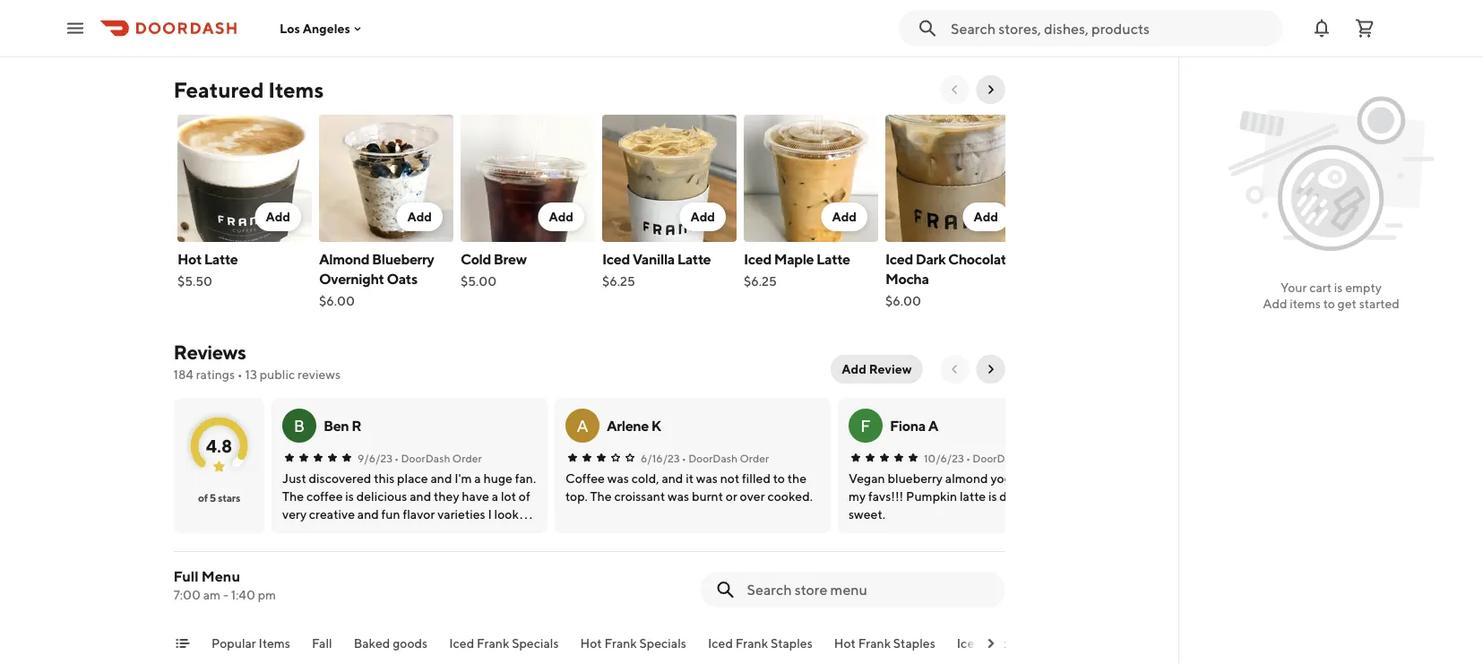 Task type: vqa. For each thing, say whether or not it's contained in the screenshot.


Task type: locate. For each thing, give the bounding box(es) containing it.
10/6/23
[[924, 452, 964, 464]]

doordash right the 6/16/23
[[688, 452, 737, 464]]

add button for hot latte
[[254, 203, 301, 231]]

is
[[1335, 280, 1343, 295]]

1 $6.25 from the left
[[602, 274, 635, 289]]

specials inside button
[[639, 636, 686, 651]]

• doordash order right the 10/6/23
[[966, 452, 1053, 464]]

• for f
[[966, 452, 970, 464]]

1 frank from the left
[[476, 636, 509, 651]]

2 order from the left
[[740, 452, 769, 464]]

iced right hot frank specials
[[708, 636, 733, 651]]

• for b
[[394, 452, 399, 464]]

latte inside iced maple latte $6.25
[[816, 251, 850, 268]]

staples inside button
[[893, 636, 935, 651]]

iced maple latte image
[[744, 115, 878, 242]]

0 horizontal spatial order
[[452, 452, 481, 464]]

iced for iced frank specials
[[449, 636, 474, 651]]

full
[[173, 568, 199, 585]]

1 horizontal spatial $6.00
[[885, 294, 921, 308]]

hot up $5.50
[[177, 251, 201, 268]]

popular items
[[211, 636, 290, 651]]

previous image
[[948, 362, 962, 376]]

latte up $5.50
[[204, 251, 237, 268]]

iced maple latte $6.25
[[744, 251, 850, 289]]

$6.00 inside almond blueberry overnight oats $6.00
[[319, 294, 354, 308]]

specials
[[512, 636, 558, 651], [639, 636, 686, 651]]

mocha
[[885, 270, 929, 287]]

3 • doordash order from the left
[[966, 452, 1053, 464]]

order
[[452, 452, 481, 464], [740, 452, 769, 464], [1024, 452, 1053, 464]]

oats
[[386, 270, 417, 287]]

doordash right the 10/6/23
[[972, 452, 1022, 464]]

hot down item search search field
[[834, 636, 856, 651]]

latte for iced vanilla latte
[[677, 251, 711, 268]]

doordash right 9/6/23
[[401, 452, 450, 464]]

3 frank from the left
[[735, 636, 768, 651]]

1 specials from the left
[[512, 636, 558, 651]]

specials for iced frank specials
[[512, 636, 558, 651]]

items for featured items
[[268, 77, 324, 102]]

hot for hot frank specials
[[580, 636, 602, 651]]

add inside button
[[842, 362, 867, 376]]

b
[[293, 416, 304, 435]]

am
[[203, 588, 221, 602]]

$6.00 down 'overnight'
[[319, 294, 354, 308]]

add for cold brew
[[549, 209, 573, 224]]

add inside your cart is empty add items to get started
[[1263, 296, 1288, 311]]

a left arlene
[[576, 416, 588, 435]]

baked goods button
[[353, 635, 427, 663]]

a
[[576, 416, 588, 435], [928, 417, 938, 434]]

frank inside 'button'
[[476, 636, 509, 651]]

0 horizontal spatial doordash
[[401, 452, 450, 464]]

items right popular on the left
[[258, 636, 290, 651]]

1 horizontal spatial $6.25
[[744, 274, 777, 289]]

doordash for f
[[972, 452, 1022, 464]]

a right fiona
[[928, 417, 938, 434]]

frank inside button
[[858, 636, 891, 651]]

staples
[[770, 636, 812, 651], [893, 636, 935, 651]]

hot frank staples button
[[834, 635, 935, 663]]

featured items heading
[[173, 75, 324, 104]]

los angeles
[[280, 21, 350, 36]]

3 latte from the left
[[816, 251, 850, 268]]

specials inside 'button'
[[512, 636, 558, 651]]

hot for hot frank staples
[[834, 636, 856, 651]]

1 horizontal spatial specials
[[639, 636, 686, 651]]

chocolate
[[948, 251, 1014, 268]]

$6.00 down the mocha
[[885, 294, 921, 308]]

vanilla
[[632, 251, 674, 268]]

•
[[237, 367, 243, 382], [394, 452, 399, 464], [681, 452, 686, 464], [966, 452, 970, 464]]

fall button
[[311, 635, 332, 663]]

blueberry
[[372, 251, 434, 268]]

iced right goods
[[449, 636, 474, 651]]

4 add button from the left
[[679, 203, 726, 231]]

0 items, open order cart image
[[1354, 17, 1376, 39]]

Item Search search field
[[747, 580, 991, 600]]

cold brew image
[[460, 115, 595, 242]]

fall
[[311, 636, 332, 651]]

iced for iced dark chocolate mocha $6.00
[[885, 251, 913, 268]]

frank for hot frank specials
[[604, 636, 637, 651]]

notification bell image
[[1311, 17, 1333, 39]]

• doordash order for f
[[966, 452, 1053, 464]]

0 vertical spatial items
[[268, 77, 324, 102]]

1 horizontal spatial • doordash order
[[681, 452, 769, 464]]

latte
[[204, 251, 237, 268], [677, 251, 711, 268], [816, 251, 850, 268]]

184
[[173, 367, 193, 382]]

iced frank staples
[[708, 636, 812, 651]]

13
[[245, 367, 257, 382]]

iced
[[602, 251, 630, 268], [744, 251, 771, 268], [885, 251, 913, 268], [449, 636, 474, 651], [708, 636, 733, 651], [957, 636, 982, 651]]

ben r
[[323, 417, 361, 434]]

iced inside iced dark chocolate mocha $6.00
[[885, 251, 913, 268]]

$6.00 inside iced dark chocolate mocha $6.00
[[885, 294, 921, 308]]

6 add button from the left
[[963, 203, 1009, 231]]

iced inside 'button'
[[449, 636, 474, 651]]

iced inside iced vanilla latte $6.25
[[602, 251, 630, 268]]

iced left vanilla
[[602, 251, 630, 268]]

reviews link
[[173, 341, 246, 364]]

1 staples from the left
[[770, 636, 812, 651]]

your
[[1281, 280, 1307, 295]]

0 horizontal spatial $6.25
[[602, 274, 635, 289]]

hot
[[177, 251, 201, 268], [580, 636, 602, 651], [834, 636, 856, 651], [984, 636, 1006, 651]]

reviews
[[298, 367, 341, 382]]

iced frank specials
[[449, 636, 558, 651]]

order for b
[[452, 452, 481, 464]]

add
[[265, 209, 290, 224], [407, 209, 432, 224], [549, 209, 573, 224], [690, 209, 715, 224], [832, 209, 857, 224], [973, 209, 998, 224], [1263, 296, 1288, 311], [842, 362, 867, 376]]

dark
[[915, 251, 945, 268]]

2 specials from the left
[[639, 636, 686, 651]]

reviews 184 ratings • 13 public reviews
[[173, 341, 341, 382]]

• right the 6/16/23
[[681, 452, 686, 464]]

doordash
[[401, 452, 450, 464], [688, 452, 737, 464], [972, 452, 1022, 464]]

hot right iced frank specials
[[580, 636, 602, 651]]

2 horizontal spatial order
[[1024, 452, 1053, 464]]

latte right vanilla
[[677, 251, 711, 268]]

0 horizontal spatial $6.00
[[319, 294, 354, 308]]

teas
[[1110, 636, 1136, 651]]

ben
[[323, 417, 349, 434]]

$6.25 down vanilla
[[602, 274, 635, 289]]

0 horizontal spatial staples
[[770, 636, 812, 651]]

2 $6.25 from the left
[[744, 274, 777, 289]]

2 add button from the left
[[396, 203, 442, 231]]

featured
[[173, 77, 264, 102]]

empty
[[1346, 280, 1382, 295]]

arlene k
[[606, 417, 661, 434]]

• left 13
[[237, 367, 243, 382]]

previous button of carousel image
[[948, 82, 962, 97]]

items inside button
[[258, 636, 290, 651]]

fiona a
[[890, 417, 938, 434]]

2 • doordash order from the left
[[681, 452, 769, 464]]

2 frank from the left
[[604, 636, 637, 651]]

iced inside iced maple latte $6.25
[[744, 251, 771, 268]]

add button for iced vanilla latte
[[679, 203, 726, 231]]

staples for hot frank staples
[[893, 636, 935, 651]]

latte inside hot latte $5.50
[[204, 251, 237, 268]]

1 vertical spatial items
[[258, 636, 290, 651]]

• doordash order right the 6/16/23
[[681, 452, 769, 464]]

5 add button from the left
[[821, 203, 867, 231]]

0 horizontal spatial latte
[[204, 251, 237, 268]]

1 • doordash order from the left
[[394, 452, 481, 464]]

arlene
[[606, 417, 649, 434]]

2 staples from the left
[[893, 636, 935, 651]]

public
[[260, 367, 295, 382]]

iced frank staples button
[[708, 635, 812, 663]]

hot latte $5.50
[[177, 251, 237, 289]]

angeles
[[303, 21, 350, 36]]

1 order from the left
[[452, 452, 481, 464]]

3 order from the left
[[1024, 452, 1053, 464]]

1 doordash from the left
[[401, 452, 450, 464]]

5
[[209, 491, 216, 504]]

items down los
[[268, 77, 324, 102]]

0 horizontal spatial • doordash order
[[394, 452, 481, 464]]

2 latte from the left
[[677, 251, 711, 268]]

1 horizontal spatial order
[[740, 452, 769, 464]]

1 horizontal spatial latte
[[677, 251, 711, 268]]

2 doordash from the left
[[688, 452, 737, 464]]

add button
[[254, 203, 301, 231], [396, 203, 442, 231], [538, 203, 584, 231], [679, 203, 726, 231], [821, 203, 867, 231], [963, 203, 1009, 231]]

1 horizontal spatial doordash
[[688, 452, 737, 464]]

k
[[651, 417, 661, 434]]

hot inside hot latte $5.50
[[177, 251, 201, 268]]

$6.25 down maple at the right
[[744, 274, 777, 289]]

• right the 10/6/23
[[966, 452, 970, 464]]

4 frank from the left
[[858, 636, 891, 651]]

your cart is empty add items to get started
[[1263, 280, 1400, 311]]

$6.25
[[602, 274, 635, 289], [744, 274, 777, 289]]

cold brew $5.00
[[460, 251, 526, 289]]

4.8
[[206, 435, 232, 456]]

$6.25 inside iced maple latte $6.25
[[744, 274, 777, 289]]

2 horizontal spatial • doordash order
[[966, 452, 1053, 464]]

los
[[280, 21, 300, 36]]

latte right maple at the right
[[816, 251, 850, 268]]

staples inside button
[[770, 636, 812, 651]]

order for f
[[1024, 452, 1053, 464]]

hot inside button
[[834, 636, 856, 651]]

of 5 stars
[[198, 491, 240, 504]]

iced left scroll menu navigation right image
[[957, 636, 982, 651]]

0 horizontal spatial specials
[[512, 636, 558, 651]]

Store search: begin typing to search for stores available on DoorDash text field
[[951, 18, 1272, 38]]

iced for iced hot matcha, chai and teas
[[957, 636, 982, 651]]

1 latte from the left
[[204, 251, 237, 268]]

• right 9/6/23
[[394, 452, 399, 464]]

specials for hot frank specials
[[639, 636, 686, 651]]

$6.25 inside iced vanilla latte $6.25
[[602, 274, 635, 289]]

hot frank specials
[[580, 636, 686, 651]]

cart
[[1310, 280, 1332, 295]]

1 $6.00 from the left
[[319, 294, 354, 308]]

items inside heading
[[268, 77, 324, 102]]

• for a
[[681, 452, 686, 464]]

1 horizontal spatial a
[[928, 417, 938, 434]]

• doordash order right 9/6/23
[[394, 452, 481, 464]]

iced left maple at the right
[[744, 251, 771, 268]]

frank
[[476, 636, 509, 651], [604, 636, 637, 651], [735, 636, 768, 651], [858, 636, 891, 651]]

1 horizontal spatial staples
[[893, 636, 935, 651]]

2 horizontal spatial latte
[[816, 251, 850, 268]]

3 add button from the left
[[538, 203, 584, 231]]

3 doordash from the left
[[972, 452, 1022, 464]]

2 horizontal spatial doordash
[[972, 452, 1022, 464]]

1 add button from the left
[[254, 203, 301, 231]]

2 $6.00 from the left
[[885, 294, 921, 308]]

$6.00
[[319, 294, 354, 308], [885, 294, 921, 308]]

add for almond blueberry overnight oats
[[407, 209, 432, 224]]

latte inside iced vanilla latte $6.25
[[677, 251, 711, 268]]

items
[[1290, 296, 1321, 311]]

• inside reviews 184 ratings • 13 public reviews
[[237, 367, 243, 382]]

iced up the mocha
[[885, 251, 913, 268]]



Task type: describe. For each thing, give the bounding box(es) containing it.
$5.50
[[177, 274, 212, 289]]

popular items button
[[211, 635, 290, 663]]

latte for iced maple latte
[[816, 251, 850, 268]]

iced frank specials button
[[449, 635, 558, 663]]

iced dark chocolate mocha image
[[885, 115, 1020, 242]]

iced dark chocolate mocha $6.00
[[885, 251, 1014, 308]]

goods
[[392, 636, 427, 651]]

popular
[[211, 636, 256, 651]]

order for a
[[740, 452, 769, 464]]

1:40
[[231, 588, 255, 602]]

doordash for a
[[688, 452, 737, 464]]

overnight
[[319, 270, 384, 287]]

frank for hot frank staples
[[858, 636, 891, 651]]

get
[[1338, 296, 1357, 311]]

chai
[[1057, 636, 1084, 651]]

add button for cold brew
[[538, 203, 584, 231]]

0 horizontal spatial a
[[576, 416, 588, 435]]

started
[[1360, 296, 1400, 311]]

add for iced dark chocolate mocha
[[973, 209, 998, 224]]

add button for iced maple latte
[[821, 203, 867, 231]]

hot frank staples
[[834, 636, 935, 651]]

iced for iced frank staples
[[708, 636, 733, 651]]

show menu categories image
[[175, 636, 190, 651]]

ratings
[[196, 367, 235, 382]]

items for popular items
[[258, 636, 290, 651]]

doordash for b
[[401, 452, 450, 464]]

matcha,
[[1008, 636, 1055, 651]]

iced vanilla latte image
[[602, 115, 736, 242]]

cold
[[460, 251, 491, 268]]

add review
[[842, 362, 912, 376]]

menu
[[202, 568, 240, 585]]

frank for iced frank specials
[[476, 636, 509, 651]]

iced hot matcha, chai and teas
[[957, 636, 1136, 651]]

los angeles button
[[280, 21, 365, 36]]

add button for almond blueberry overnight oats
[[396, 203, 442, 231]]

$6.25 for vanilla
[[602, 274, 635, 289]]

review
[[869, 362, 912, 376]]

hot latte image
[[177, 115, 311, 242]]

6/16/23
[[640, 452, 680, 464]]

hot frank specials button
[[580, 635, 686, 663]]

brew
[[493, 251, 526, 268]]

iced for iced vanilla latte $6.25
[[602, 251, 630, 268]]

staples for iced frank staples
[[770, 636, 812, 651]]

r
[[351, 417, 361, 434]]

fiona
[[890, 417, 926, 434]]

• doordash order for b
[[394, 452, 481, 464]]

open menu image
[[65, 17, 86, 39]]

$6.00 for almond blueberry overnight oats
[[319, 294, 354, 308]]

almond blueberry overnight oats image
[[319, 115, 453, 242]]

7:00
[[173, 588, 201, 602]]

add button for iced dark chocolate mocha
[[963, 203, 1009, 231]]

iced for iced maple latte $6.25
[[744, 251, 771, 268]]

add for iced vanilla latte
[[690, 209, 715, 224]]

9/6/23
[[357, 452, 392, 464]]

baked
[[353, 636, 390, 651]]

and
[[1086, 636, 1108, 651]]

iced hot matcha, chai and teas button
[[957, 635, 1136, 663]]

almond
[[319, 251, 369, 268]]

• doordash order for a
[[681, 452, 769, 464]]

$5.00
[[460, 274, 496, 289]]

scroll menu navigation right image
[[984, 636, 998, 651]]

full menu 7:00 am - 1:40 pm
[[173, 568, 276, 602]]

frank for iced frank staples
[[735, 636, 768, 651]]

of
[[198, 491, 207, 504]]

hot for hot latte $5.50
[[177, 251, 201, 268]]

f
[[860, 416, 871, 435]]

almond blueberry overnight oats $6.00
[[319, 251, 434, 308]]

reviews
[[173, 341, 246, 364]]

$6.00 for iced dark chocolate mocha
[[885, 294, 921, 308]]

pm
[[258, 588, 276, 602]]

next image
[[984, 362, 998, 376]]

-
[[223, 588, 229, 602]]

add for hot latte
[[265, 209, 290, 224]]

maple
[[774, 251, 814, 268]]

stars
[[217, 491, 240, 504]]

to
[[1324, 296, 1335, 311]]

add for iced maple latte
[[832, 209, 857, 224]]

hot left matcha,
[[984, 636, 1006, 651]]

iced vanilla latte $6.25
[[602, 251, 711, 289]]

$6.25 for maple
[[744, 274, 777, 289]]

featured items
[[173, 77, 324, 102]]

next button of carousel image
[[984, 82, 998, 97]]

add review button
[[831, 355, 923, 384]]

baked goods
[[353, 636, 427, 651]]



